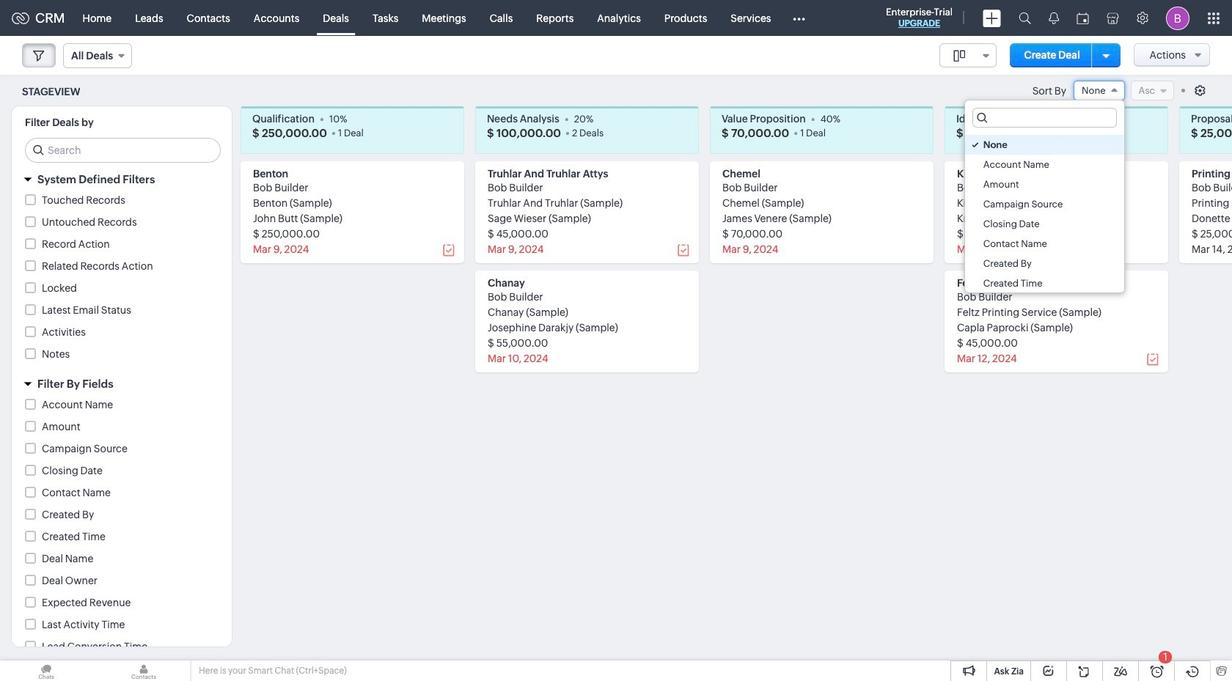 Task type: locate. For each thing, give the bounding box(es) containing it.
3 option from the top
[[965, 175, 1124, 194]]

search image
[[1019, 12, 1031, 24]]

chats image
[[0, 661, 92, 681]]

6 option from the top
[[965, 234, 1124, 254]]

7 option from the top
[[965, 254, 1124, 274]]

search element
[[1010, 0, 1040, 36]]

None field
[[1074, 81, 1125, 100]]

4 option from the top
[[965, 194, 1124, 214]]

signals element
[[1040, 0, 1068, 36]]

profile image
[[1166, 6, 1190, 30]]

5 option from the top
[[965, 214, 1124, 234]]

None text field
[[973, 109, 1116, 127]]

option
[[965, 135, 1124, 155], [965, 155, 1124, 175], [965, 175, 1124, 194], [965, 194, 1124, 214], [965, 214, 1124, 234], [965, 234, 1124, 254], [965, 254, 1124, 274], [965, 274, 1124, 293]]

contacts image
[[98, 661, 190, 681]]

8 option from the top
[[965, 274, 1124, 293]]

list box
[[965, 131, 1124, 293]]



Task type: vqa. For each thing, say whether or not it's contained in the screenshot.
third Option from the top
yes



Task type: describe. For each thing, give the bounding box(es) containing it.
1 option from the top
[[965, 135, 1124, 155]]

logo image
[[12, 12, 29, 24]]

create menu image
[[983, 9, 1001, 27]]

calendar image
[[1077, 12, 1089, 24]]

create menu element
[[974, 0, 1010, 36]]

profile element
[[1158, 0, 1199, 36]]

signals image
[[1049, 12, 1059, 24]]

2 option from the top
[[965, 155, 1124, 175]]

Search text field
[[26, 139, 220, 162]]



